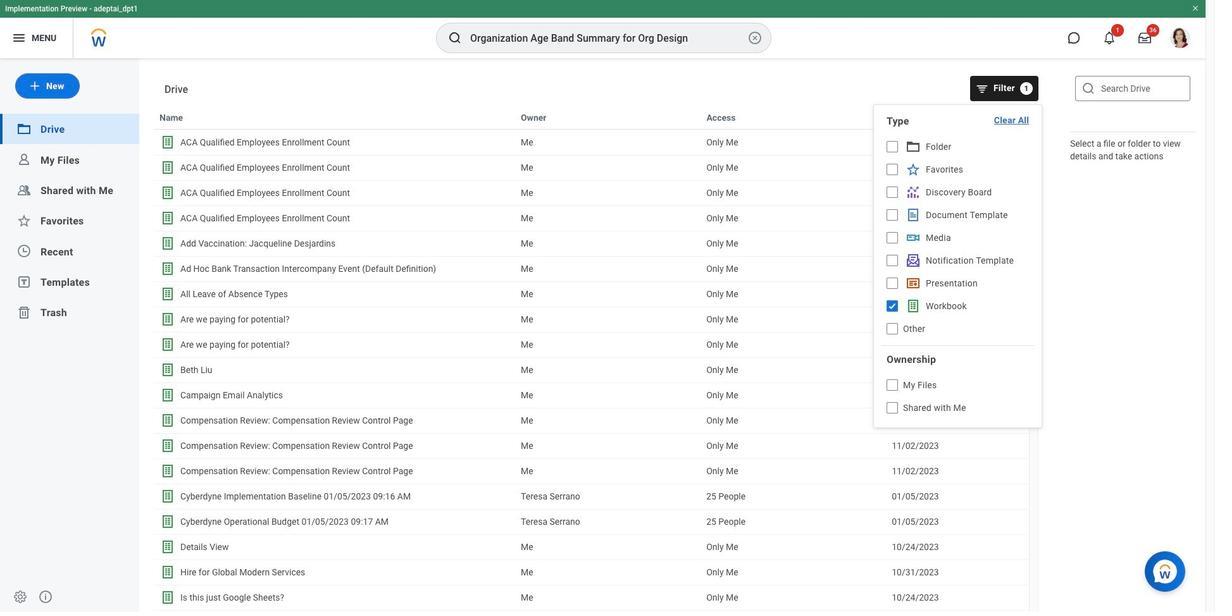 Task type: locate. For each thing, give the bounding box(es) containing it.
cell for 4th row from the bottom of the grid inside item list 'element'
[[516, 510, 701, 534]]

filters region
[[873, 104, 1043, 428]]

row
[[154, 104, 1039, 130], [154, 130, 1029, 155], [154, 155, 1029, 180], [154, 180, 1029, 206], [154, 206, 1029, 231], [154, 231, 1029, 256], [154, 256, 1029, 282], [154, 282, 1029, 307], [154, 307, 1029, 332], [154, 332, 1029, 358], [154, 358, 1029, 383], [154, 383, 1029, 408], [154, 408, 1029, 434], [154, 434, 1029, 459], [154, 459, 1029, 484], [154, 484, 1029, 510], [154, 510, 1029, 535], [154, 535, 1029, 560], [154, 560, 1029, 585], [154, 585, 1029, 611]]

0 vertical spatial search image
[[447, 30, 463, 46]]

banner
[[0, 0, 1206, 58]]

3 row from the top
[[154, 155, 1029, 180]]

20 row from the top
[[154, 585, 1029, 611]]

folder open image up star image
[[906, 139, 921, 154]]

x circle image
[[747, 30, 763, 46]]

search image
[[447, 30, 463, 46], [1081, 81, 1096, 96]]

cell for 3rd row from the top of the grid inside item list 'element'
[[516, 156, 701, 180]]

0 vertical spatial folder open image
[[16, 122, 32, 137]]

shared with me image
[[16, 183, 32, 198]]

user image
[[16, 152, 32, 167]]

cell
[[516, 130, 701, 154], [516, 156, 701, 180], [516, 181, 701, 205], [516, 206, 701, 230], [516, 232, 701, 256], [516, 257, 701, 281], [516, 282, 701, 306], [516, 308, 701, 332], [516, 333, 701, 357], [516, 358, 701, 382], [516, 384, 701, 408], [516, 409, 701, 433], [516, 434, 701, 458], [516, 460, 701, 484], [516, 485, 701, 509], [516, 510, 701, 534], [516, 535, 701, 560], [516, 561, 701, 585], [516, 586, 701, 610], [887, 611, 1029, 613]]

19 row from the top
[[154, 560, 1029, 585]]

0 horizontal spatial search image
[[447, 30, 463, 46]]

1 vertical spatial search image
[[1081, 81, 1096, 96]]

cell for sixth row from the bottom
[[516, 460, 701, 484]]

gear image
[[13, 590, 28, 605]]

cell for 14th row from the top
[[516, 434, 701, 458]]

profile logan mcneil element
[[1163, 24, 1198, 52]]

cell for 8th row from the bottom of the grid inside item list 'element'
[[516, 409, 701, 433]]

cell for 15th row from the bottom of the grid inside item list 'element'
[[516, 232, 701, 256]]

1 horizontal spatial folder open image
[[906, 139, 921, 154]]

search drive field
[[1075, 76, 1191, 101]]

cell for 17th row from the bottom of the grid inside item list 'element'
[[516, 181, 701, 205]]

cell for 9th row from the top
[[516, 308, 701, 332]]

folder open image
[[16, 122, 32, 137], [906, 139, 921, 154]]

mail letter image
[[906, 253, 921, 268]]

17 row from the top
[[154, 510, 1029, 535]]

cell for seventh row
[[516, 257, 701, 281]]

clock image
[[16, 244, 32, 259]]

1 vertical spatial folder open image
[[906, 139, 921, 154]]

10 row from the top
[[154, 332, 1029, 358]]

worksheets image
[[906, 299, 921, 314]]

star image
[[16, 213, 32, 229]]

6 row from the top
[[154, 231, 1029, 256]]

1 horizontal spatial search image
[[1081, 81, 1096, 96]]

workbook image
[[160, 135, 175, 150], [160, 211, 175, 226], [160, 236, 175, 251], [160, 236, 175, 251], [160, 287, 175, 302], [160, 312, 175, 327], [160, 363, 175, 378], [160, 363, 175, 378], [160, 388, 175, 403], [160, 413, 175, 428], [160, 439, 175, 454], [160, 439, 175, 454], [160, 464, 175, 479], [160, 489, 175, 504], [160, 540, 175, 555], [160, 565, 175, 580], [160, 565, 175, 580], [160, 591, 175, 606]]

workbook image
[[160, 135, 175, 150], [160, 160, 175, 175], [160, 160, 175, 175], [160, 185, 175, 201], [160, 185, 175, 201], [160, 211, 175, 226], [160, 261, 175, 277], [160, 261, 175, 277], [160, 287, 175, 302], [160, 312, 175, 327], [160, 337, 175, 353], [160, 337, 175, 353], [160, 388, 175, 403], [160, 413, 175, 428], [160, 464, 175, 479], [160, 489, 175, 504], [160, 515, 175, 530], [160, 515, 175, 530], [160, 540, 175, 555], [160, 591, 175, 606]]

15 row from the top
[[154, 459, 1029, 484]]

livepages image
[[906, 276, 921, 291]]

cell for 9th row from the bottom of the grid inside item list 'element'
[[516, 384, 701, 408]]

1 row from the top
[[154, 104, 1039, 130]]

grid inside item list 'element'
[[154, 104, 1039, 613]]

13 row from the top
[[154, 408, 1029, 434]]

cell for 11th row from the top of the grid inside item list 'element'
[[516, 358, 701, 382]]

folder open image up user image at left
[[16, 122, 32, 137]]

18 row from the top
[[154, 535, 1029, 560]]

grid
[[154, 104, 1039, 613]]

0 horizontal spatial folder open image
[[16, 122, 32, 137]]



Task type: describe. For each thing, give the bounding box(es) containing it.
11 row from the top
[[154, 358, 1029, 383]]

cell for 3rd row from the bottom of the grid inside item list 'element'
[[516, 535, 701, 560]]

7 row from the top
[[154, 256, 1029, 282]]

16 row from the top
[[154, 484, 1029, 510]]

cell for 20th row
[[516, 586, 701, 610]]

12 row from the top
[[154, 383, 1029, 408]]

cell for 16th row from the bottom
[[516, 206, 701, 230]]

cell for 19th row from the bottom
[[516, 130, 701, 154]]

inbox large image
[[1139, 32, 1151, 44]]

filter image
[[976, 82, 989, 95]]

14 row from the top
[[154, 434, 1029, 459]]

cell for eighth row from the top
[[516, 282, 701, 306]]

info image
[[38, 590, 53, 605]]

close environment banner image
[[1192, 4, 1199, 12]]

cell for 11th row from the bottom
[[516, 333, 701, 357]]

notifications large image
[[1103, 32, 1116, 44]]

5 row from the top
[[154, 206, 1029, 231]]

cell for second row from the bottom
[[516, 561, 701, 585]]

2 row from the top
[[154, 130, 1029, 155]]

item list element
[[139, 58, 1054, 613]]

video image
[[906, 230, 921, 246]]

star image
[[906, 162, 921, 177]]

cell for fifth row from the bottom of the grid inside item list 'element'
[[516, 485, 701, 509]]

4 row from the top
[[154, 180, 1029, 206]]

trash image
[[16, 305, 32, 320]]

document image
[[906, 208, 921, 223]]

8 row from the top
[[154, 282, 1029, 307]]

9 row from the top
[[154, 307, 1029, 332]]

c column line image
[[906, 185, 921, 200]]



Task type: vqa. For each thing, say whether or not it's contained in the screenshot.
list containing Create Case
no



